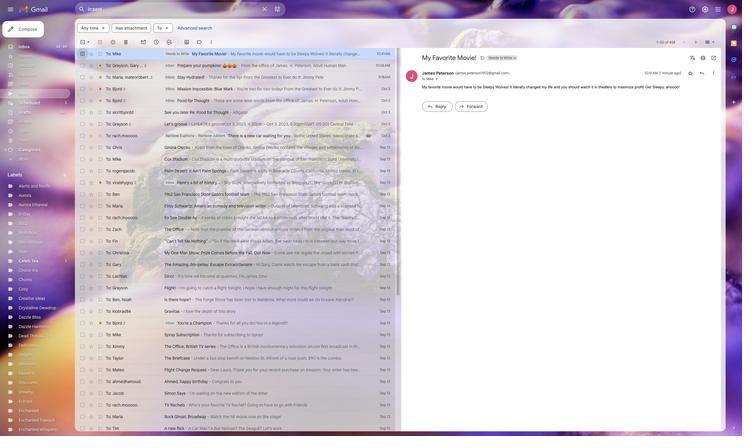 Task type: locate. For each thing, give the bounding box(es) containing it.
1 horizontal spatial olecko
[[266, 145, 279, 150]]

1 vertical spatial movie
[[236, 414, 247, 419]]

24 13 from the top
[[387, 415, 390, 419]]

and
[[554, 85, 560, 89], [319, 145, 326, 150], [463, 157, 470, 162], [31, 184, 38, 189], [229, 203, 236, 209], [456, 215, 463, 220], [381, 367, 388, 373]]

0 vertical spatial from
[[241, 63, 251, 68]]

row up hit
[[75, 399, 395, 411]]

to: down to: ben
[[106, 203, 111, 209]]

watch
[[581, 85, 591, 89], [284, 262, 295, 267]]

san left francisco,
[[362, 157, 369, 162]]

22 sep 13 from the top
[[380, 391, 390, 395]]

thought down the inbox mission impossible: blue mark -
[[194, 98, 209, 103]]

11 13 from the top
[[387, 262, 390, 267]]

0 horizontal spatial –
[[263, 121, 266, 127]]

to: for 25th row from the top of the my favorite movie! main content
[[106, 332, 111, 338]]

delicious link
[[19, 343, 36, 348]]

francisco down inbox here's a bit of history... -
[[182, 192, 200, 197]]

write inside button
[[504, 56, 512, 60]]

0 horizontal spatial flight
[[217, 285, 227, 291]]

snoozed
[[19, 63, 35, 68]]

2 aurora from the top
[[19, 202, 31, 208]]

any time
[[81, 25, 99, 31]]

1 to: bjord 2 from the top
[[106, 98, 125, 103]]

20 to: from the top
[[106, 274, 111, 279]]

maria down to: ben
[[112, 203, 123, 209]]

favorite inside row
[[199, 51, 214, 56]]

2 grayson from the top
[[112, 121, 128, 127]]

i'm down extraordanaire
[[239, 274, 245, 279]]

to: for 23th row from the bottom of the my favorite movie! main content
[[106, 168, 111, 174]]

1 vertical spatial grayson
[[112, 121, 128, 127]]

prepare
[[177, 63, 192, 68]]

13 for the office - - note that the premise of the german version is more distinct from the original than most of the other versions. the characters are rough counterparts in terms
[[387, 227, 390, 232]]

1 vertical spatial been
[[351, 367, 360, 373]]

9 sep 13 from the top
[[380, 239, 390, 243]]

hydrated!
[[187, 75, 205, 80]]

1 horizontal spatial flight
[[309, 285, 318, 291]]

13 row from the top
[[75, 189, 395, 200]]

life
[[548, 85, 553, 89]]

0 vertical spatial more
[[279, 227, 288, 232]]

14 to: from the top
[[106, 203, 111, 209]]

2 vertical spatial thanks
[[204, 332, 217, 338]]

, left noah
[[120, 297, 121, 302]]

1 vertical spatial bliss
[[32, 315, 41, 320]]

stadium up desert:
[[173, 157, 188, 162]]

one
[[171, 250, 179, 256]]

12 sep 13 from the top
[[380, 274, 390, 278]]

10 13 from the top
[[387, 251, 390, 255]]

bjord for mission impossible: blue mark
[[112, 86, 122, 91]]

oct for 27th row from the bottom of the my favorite movie! main content
[[382, 122, 388, 126]]

0 vertical spatial grayson
[[112, 63, 128, 68]]

13 for ahmed, happy birthday - congrats to you
[[387, 379, 390, 384]]

1 horizontal spatial this
[[301, 285, 308, 291]]

0 vertical spatial any
[[81, 25, 89, 31]]

older image
[[693, 39, 699, 45]]

13 for cox stadium - cox stadium is a multi-purpose stadium on the campus of san francisco state university in san francisco, california.[1] tenants[edit] sfsu men's and women's soc
[[387, 157, 390, 161]]

adam,
[[262, 239, 274, 244]]

to: for 20th row from the top
[[106, 274, 111, 279]]

aurora ethereal
[[19, 202, 48, 208]]

hope?
[[180, 297, 191, 302]]

row down tv rachels - who's your favorite tv rachel? going to have to go with friends
[[75, 411, 395, 423]]

2 maria from the top
[[112, 203, 123, 209]]

1 vertical spatial state
[[201, 192, 211, 197]]

2 vertical spatial enchanted
[[19, 427, 39, 432]]

to: down "to: chris"
[[106, 157, 111, 162]]

oct
[[382, 87, 388, 91], [382, 98, 388, 103], [382, 110, 388, 114], [267, 121, 274, 127], [382, 122, 388, 126], [382, 133, 388, 138]]

17 13 from the top
[[387, 333, 390, 337]]

1 horizontal spatial waiting
[[263, 133, 276, 138]]

🎃 image
[[222, 63, 227, 68]]

archive image
[[97, 39, 103, 45]]

1 horizontal spatial favorite
[[428, 85, 441, 89]]

sep for gravitas - i love the depth of this story
[[380, 309, 386, 314]]

needs inside the needs to write my favorite movie! -
[[166, 52, 176, 56]]

to: mike down "to: chris"
[[106, 157, 121, 162]]

1 horizontal spatial stadium
[[200, 157, 215, 162]]

1 vertical spatial it
[[189, 168, 192, 174]]

2 series from the top
[[205, 344, 216, 349]]

2 horizontal spatial new
[[247, 133, 255, 138]]

2 you're from the left
[[256, 321, 268, 326]]

has
[[116, 25, 123, 31]]

to: for 9th row
[[106, 145, 111, 150]]

0 horizontal spatial needs
[[166, 52, 176, 56]]

sep 13 for spray subscription - thanks for subscribing to spray!
[[380, 333, 390, 337]]

3, up there is a new car waiting for you -
[[275, 121, 278, 127]]

, for ben
[[120, 297, 121, 302]]

my favorite movie! main content
[[75, 19, 726, 436]]

on right stadium
[[267, 157, 272, 162]]

scheduled
[[19, 100, 40, 106]]

you up contains
[[284, 133, 290, 138]]

23 sep from the top
[[380, 403, 386, 407]]

9 to: from the top
[[106, 145, 111, 150]]

to: klobrad84
[[106, 309, 131, 314]]

1 to: maria from the top
[[106, 203, 123, 209]]

my down labels image
[[192, 51, 198, 56]]

7 sep from the top
[[380, 215, 386, 220]]

inbox left mission
[[166, 87, 174, 91]]

to: grayson 2
[[106, 121, 131, 127]]

1 horizontal spatial francisco
[[308, 157, 327, 162]]

(1
[[659, 71, 662, 75]]

- right the history...
[[221, 180, 223, 185]]

1 horizontal spatial 10:41 am
[[645, 71, 658, 75]]

sep 13 for gmina olecko - apart from the town of olecko, gmina olecko contains the villages and settlements of babki gąseckie, babki oleckie, biała olecka, borawskie, borawskie małe, dąb
[[380, 145, 390, 150]]

to: left zach on the left bottom of page
[[106, 227, 111, 232]]

17 to: from the top
[[106, 239, 111, 244]]

13 for 1962 san francisco state gators football team -
[[387, 192, 390, 196]]

of:james.
[[270, 63, 289, 68]]

0 horizontal spatial 2023,
[[237, 121, 247, 127]]

to: grayson , gary ... 2
[[106, 63, 146, 68]]

0 vertical spatial been
[[234, 297, 244, 302]]

1 vertical spatial watch
[[284, 262, 295, 267]]

33 to: from the top
[[106, 426, 111, 431]]

3 for 30th row from the bottom of the my favorite movie! main content
[[388, 87, 390, 91]]

needs inside needs to write button
[[489, 56, 499, 60]]

order
[[332, 367, 342, 373]]

depth
[[202, 309, 213, 314]]

gravitas - i love the depth of this story
[[165, 309, 236, 314]]

0 vertical spatial thought
[[194, 98, 209, 103]]

18 13 from the top
[[387, 344, 390, 349]]

to: maria for rock
[[106, 414, 123, 419]]

financial
[[464, 215, 479, 220]]

inbox for stay
[[166, 75, 174, 79]]

10:41 am inside cell
[[645, 71, 658, 75]]

3 to: rach.mooooo. from the top
[[106, 402, 138, 408]]

your right the who's on the bottom left of page
[[201, 402, 210, 408]]

grayson for ,
[[112, 63, 128, 68]]

25 sep 13 from the top
[[380, 426, 390, 431]]

inbox inside inbox stay hydrated! - thanks for the tip! from the greatest to ever do it: jimmy pete
[[166, 75, 174, 79]]

bjord
[[112, 86, 122, 91], [112, 98, 122, 103], [112, 320, 122, 326]]

22 to: from the top
[[106, 297, 111, 302]]

10:41 am inside row
[[377, 52, 390, 56]]

sep 13 for palm desert: it ain't palm springs -
[[380, 169, 390, 173]]

write inside the needs to write my favorite movie! -
[[181, 52, 189, 56]]

sep 13 for dino! - it's time we become acquainted, i'm james dino
[[380, 274, 390, 278]]

changed
[[526, 85, 541, 89]]

sep 13 for a new flick - a cat man? a bat woman? the seagull? let's work
[[380, 426, 390, 431]]

1 you're from the left
[[177, 321, 189, 326]]

let's left work
[[263, 426, 272, 431]]

2 horizontal spatial tv
[[226, 402, 231, 408]]

18 sep 13 from the top
[[380, 344, 390, 349]]

🎃 image right pumpkins!
[[227, 63, 232, 68]]

a left champion
[[190, 321, 192, 326]]

to: mike up to: ximmy
[[106, 332, 121, 338]]

gators
[[212, 192, 224, 197]]

Search mail text field
[[88, 6, 258, 12]]

inbox for food
[[166, 98, 174, 103]]

1 rainbow from the left
[[166, 133, 179, 138]]

groove?
[[410, 121, 425, 127]]

0 horizontal spatial stadium
[[173, 157, 188, 162]]

to: for 8th row from the top
[[106, 133, 111, 138]]

row
[[75, 48, 395, 60], [75, 60, 395, 71], [75, 71, 395, 83], [75, 83, 395, 95], [75, 95, 395, 107], [75, 107, 395, 118], [75, 118, 481, 130], [75, 130, 395, 142], [75, 142, 498, 153], [75, 153, 495, 165], [75, 165, 395, 177], [75, 177, 395, 189], [75, 189, 395, 200], [75, 200, 395, 212], [75, 212, 492, 224], [75, 224, 484, 235], [75, 235, 395, 247], [75, 247, 395, 259], [75, 259, 395, 270], [75, 270, 395, 282], [75, 282, 395, 294], [75, 294, 395, 306], [75, 306, 395, 317], [75, 317, 395, 329], [75, 329, 395, 341], [75, 341, 395, 352], [75, 352, 395, 364], [75, 364, 514, 376], [75, 376, 395, 388], [75, 388, 395, 399], [75, 399, 395, 411], [75, 411, 395, 423], [75, 423, 395, 434]]

bliss
[[19, 240, 27, 245], [32, 315, 41, 320]]

the left tip!
[[229, 75, 236, 80]]

delete image
[[123, 39, 129, 45]]

inbox inside inbox here's a bit of history... -
[[166, 180, 174, 185]]

15 13 from the top
[[387, 309, 390, 314]]

– right 4:30pm
[[263, 121, 266, 127]]

i'm
[[303, 239, 309, 244]]

0 horizontal spatial favorite
[[211, 402, 225, 408]]

row up all
[[75, 306, 395, 317]]

3 inside the labels navigation
[[65, 101, 67, 105]]

5 oct 3 from the top
[[382, 133, 390, 138]]

brought
[[234, 215, 249, 220]]

0 vertical spatial state
[[327, 157, 337, 162]]

0 horizontal spatial waiting
[[196, 391, 210, 396]]

mateorobert.
[[125, 74, 149, 80]]

mike down report spam image
[[112, 51, 121, 56]]

"can't tell me nothing" - "so if the devil wear prada adam, eve wear nada i'm in between but way more fresher"
[[165, 239, 373, 244]]

11 to: from the top
[[106, 168, 111, 174]]

0 horizontal spatial james
[[245, 274, 258, 279]]

to: for 20th row from the bottom of the my favorite movie! main content
[[106, 203, 111, 209]]

13 13 from the top
[[387, 286, 390, 290]]

aurora for aurora ethereal
[[19, 202, 31, 208]]

sep 13 for cox stadium - cox stadium is a multi-purpose stadium on the campus of san francisco state university in san francisco, california.[1] tenants[edit] sfsu men's and women's soc
[[380, 157, 390, 161]]

1 vertical spatial 10:41 am
[[645, 71, 658, 75]]

1 horizontal spatial has
[[343, 367, 350, 373]]

way
[[339, 239, 346, 244]]

car
[[256, 133, 262, 138]]

see up let's groove
[[165, 110, 172, 115]]

st.
[[261, 356, 265, 361]]

3 13 from the top
[[387, 169, 390, 173]]

0 vertical spatial we
[[194, 274, 199, 279]]

write for needs to write my favorite movie! -
[[181, 52, 189, 56]]

dewdrop
[[39, 305, 56, 311]]

1 vertical spatial rach.mooooo.
[[112, 215, 138, 220]]

1 vertical spatial this
[[219, 309, 225, 314]]

19 sep from the top
[[380, 356, 386, 360]]

2 ben from the top
[[112, 297, 120, 302]]

to: for 33th row
[[106, 426, 111, 431]]

aurora for aurora link
[[19, 193, 31, 198]]

inbox inside inbox you're a champion - thanks for all you do! you're a legend!!!
[[166, 321, 174, 325]]

2 vertical spatial to: mike
[[106, 332, 121, 338]]

i left got
[[426, 121, 427, 127]]

the left town
[[216, 145, 222, 150]]

12 row from the top
[[75, 177, 395, 189]]

row up subscribing
[[75, 317, 395, 329]]

0 vertical spatial to: mike
[[106, 51, 121, 56]]

29 to: from the top
[[106, 379, 111, 384]]

more right way at the left bottom of page
[[347, 239, 357, 244]]

check-ins link
[[19, 268, 38, 273]]

0 vertical spatial have
[[464, 85, 472, 89]]

0 vertical spatial gary
[[130, 63, 139, 68]]

13 to: from the top
[[106, 192, 111, 197]]

0 vertical spatial 10:41 am
[[377, 52, 390, 56]]

1 horizontal spatial new
[[224, 391, 231, 396]]

0 horizontal spatial been
[[234, 297, 244, 302]]

settlements
[[327, 145, 349, 150]]

me
[[296, 262, 302, 267]]

needs
[[166, 52, 176, 56], [489, 56, 499, 60]]

favorite up watch
[[211, 402, 225, 408]]

any for any news on the groove? i got a brass band on standby
[[378, 121, 385, 127]]

to: rach.mooooo. up zach on the left bottom of page
[[106, 215, 138, 220]]

delivered
[[402, 367, 419, 373]]

to: for 21th row from the bottom of the my favorite movie! main content
[[106, 192, 111, 197]]

1 horizontal spatial gmina
[[253, 145, 265, 150]]

labels heading
[[8, 172, 62, 178]]

1 vertical spatial let's
[[263, 426, 272, 431]]

0 horizontal spatial bliss
[[19, 240, 27, 245]]

series
[[205, 215, 216, 220], [205, 344, 216, 349]]

3 enchanted from the top
[[19, 427, 39, 432]]

blue up celeb
[[19, 249, 27, 254]]

brass
[[438, 121, 448, 127]]

0 horizontal spatial man
[[180, 250, 188, 256]]

under
[[194, 356, 206, 361]]

🎃 image
[[227, 63, 232, 68], [232, 63, 237, 68]]

oct 3 for there is a new car waiting for you -
[[382, 133, 390, 138]]

olecko
[[177, 145, 190, 150], [266, 145, 279, 150]]

escape
[[210, 262, 224, 267]]

row down the "tonight,"
[[75, 294, 395, 306]]

sep 13 for tv rachels - who's your favorite tv rachel? going to have to go with friends
[[380, 403, 390, 407]]

gmina
[[165, 145, 176, 150], [253, 145, 265, 150]]

3 sep from the top
[[380, 169, 386, 173]]

0 horizontal spatial rainbow
[[166, 133, 179, 138]]

0 horizontal spatial favorite
[[199, 51, 214, 56]]

movie!
[[215, 51, 227, 56], [457, 54, 477, 62]]

0 vertical spatial with
[[373, 262, 381, 267]]

24 sep 13 from the top
[[380, 415, 390, 419]]

it
[[510, 85, 512, 89], [189, 168, 192, 174]]

james inside row
[[245, 274, 258, 279]]

enchanted link
[[19, 408, 39, 414]]

2 inside to: viralshyguy 2
[[134, 180, 136, 185]]

2 13 from the top
[[387, 157, 390, 161]]

dazzle for dazzle harmony
[[19, 324, 31, 329]]

24 sep from the top
[[380, 415, 386, 419]]

to: left ximmy
[[106, 344, 111, 349]]

to mike
[[422, 77, 434, 81]]

oleckie,
[[396, 145, 411, 150]]

enchanted for enchanted tranquil
[[19, 418, 39, 423]]

sep for the amazing jim-petey: escape extraordanaire - hi gary, come watch me escape from a bank vault that's filling with sand
[[380, 262, 386, 267]]

1 horizontal spatial needs
[[489, 56, 499, 60]]

sep 13 for "can't tell me nothing" - "so if the devil wear prada adam, eve wear nada i'm in between but way more fresher"
[[380, 239, 390, 243]]

you're right do!
[[256, 321, 268, 326]]

to: left klobrad84 on the left of page
[[106, 309, 111, 314]]

1 vertical spatial do
[[315, 297, 320, 302]]

been left lost
[[234, 297, 244, 302]]

ximmy
[[112, 344, 125, 349]]

the office - - note that the premise of the german version is more distinct from the original than most of the other versions. the characters are rough counterparts in terms
[[165, 227, 484, 232]]

0 horizontal spatial blue
[[19, 249, 27, 254]]

to: rach.mooooo. for en see double ay
[[106, 215, 138, 220]]

settings image
[[702, 6, 709, 13]]

- right champion
[[213, 321, 215, 326]]

3 sep 13 from the top
[[380, 169, 390, 173]]

1 vertical spatial enchanted
[[19, 418, 39, 423]]

None checkbox
[[80, 51, 85, 57], [80, 74, 85, 80], [80, 98, 85, 104], [80, 121, 85, 127], [80, 133, 85, 139], [80, 145, 85, 150], [80, 168, 85, 174], [80, 180, 85, 186], [80, 203, 85, 209], [80, 227, 85, 232], [80, 250, 85, 256], [80, 262, 85, 268], [80, 273, 85, 279], [80, 320, 85, 326], [80, 344, 85, 350], [80, 367, 85, 373], [80, 379, 85, 385], [80, 426, 85, 431], [80, 51, 85, 57], [80, 74, 85, 80], [80, 98, 85, 104], [80, 121, 85, 127], [80, 133, 85, 139], [80, 145, 85, 150], [80, 168, 85, 174], [80, 180, 85, 186], [80, 203, 85, 209], [80, 227, 85, 232], [80, 250, 85, 256], [80, 262, 85, 268], [80, 273, 85, 279], [80, 320, 85, 326], [80, 344, 85, 350], [80, 367, 85, 373], [80, 379, 85, 385], [80, 426, 85, 431]]

row down football
[[75, 200, 395, 212]]

any news on the groove? i got a brass band on standby
[[378, 121, 481, 127]]

whisper
[[28, 240, 43, 245]]

1 to: mike from the top
[[106, 51, 121, 56]]

18 sep from the top
[[380, 344, 386, 349]]

0 vertical spatial let's
[[165, 121, 173, 127]]

3 for 8th row from the top
[[388, 133, 390, 138]]

0 vertical spatial food
[[177, 98, 187, 103]]

28 to: from the top
[[106, 367, 111, 373]]

None search field
[[75, 2, 286, 16]]

2 bjord from the top
[[112, 98, 122, 103]]

write up >
[[504, 56, 512, 60]]

inbox for mission
[[166, 87, 174, 91]]

rainbow for rainbow euphoria
[[166, 133, 179, 138]]

0 vertical spatial aurora
[[19, 193, 31, 198]]

movie right hit
[[236, 414, 247, 419]]

0 horizontal spatial ,
[[120, 297, 121, 302]]

13 for dino! - it's time we become acquainted, i'm james dino
[[387, 274, 390, 278]]

terms
[[474, 227, 484, 232]]

4 to: from the top
[[106, 86, 111, 91]]

7 13 from the top
[[387, 215, 390, 220]]

any for any time
[[81, 25, 89, 31]]

what
[[276, 297, 286, 302]]

1 horizontal spatial food
[[197, 110, 206, 115]]

report spam image
[[110, 39, 116, 45]]

13 sep from the top
[[380, 286, 386, 290]]

sep
[[380, 145, 386, 150], [380, 157, 386, 161], [380, 169, 386, 173], [380, 180, 386, 185], [380, 192, 386, 196], [380, 204, 386, 208], [380, 215, 386, 220], [380, 227, 386, 232], [380, 239, 386, 243], [380, 251, 386, 255], [380, 262, 386, 267], [380, 274, 386, 278], [380, 286, 386, 290], [380, 297, 386, 302], [380, 309, 386, 314], [380, 321, 386, 325], [380, 333, 386, 337], [380, 344, 386, 349], [380, 356, 386, 360], [380, 368, 386, 372], [380, 379, 386, 384], [380, 391, 386, 395], [380, 403, 386, 407], [380, 415, 386, 419], [380, 426, 386, 431]]

to: down to: jacob
[[106, 402, 111, 408]]

14 sep from the top
[[380, 297, 386, 302]]

show details image
[[435, 77, 439, 81]]

it inside row
[[189, 168, 192, 174]]

0 horizontal spatial san
[[174, 192, 181, 197]]

1 horizontal spatial palm
[[202, 168, 211, 174]]

favorite down show details image
[[428, 85, 441, 89]]

of right most
[[356, 227, 360, 232]]

blue inside the labels navigation
[[19, 249, 27, 254]]

schwartz:
[[175, 203, 193, 209]]

rough
[[432, 227, 443, 232]]

advanced search
[[178, 25, 212, 31]]

1 grayson from the top
[[112, 63, 128, 68]]

ahmedhamoud.
[[112, 379, 142, 384]]

row down rose
[[75, 364, 514, 376]]

happy
[[180, 379, 191, 384]]

to: left "fin"
[[106, 239, 111, 244]]

13 for gravitas - i love the depth of this story
[[387, 309, 390, 314]]

needs to write my favorite movie! -
[[166, 51, 231, 56]]

en see double ay - a series of crises brought the ncaa to a crossroads after world war ii. the "sanity code" – adopted to establish guidelines for recruiting and financial aid – f
[[165, 215, 492, 220]]

enchanted for the enchanted link
[[19, 408, 39, 414]]

3 to: mike from the top
[[106, 332, 121, 338]]

1 series from the top
[[205, 215, 216, 220]]

1 vertical spatial ,
[[123, 74, 124, 80]]

inbox mission impossible: blue mark -
[[166, 86, 237, 92]]

taylor
[[112, 356, 124, 361]]

25 13 from the top
[[387, 426, 390, 431]]

13 for the office, british tv series -
[[387, 344, 390, 349]]

to: bjord 2
[[106, 98, 125, 103], [106, 320, 125, 326]]

1 horizontal spatial wear
[[283, 239, 292, 244]]

2 to: mike from the top
[[106, 157, 121, 162]]

on down congrats
[[211, 391, 215, 396]]

1 vertical spatial ben
[[112, 297, 120, 302]]

echoes
[[19, 399, 32, 404]]

13 for spray subscription - thanks for subscribing to spray!
[[387, 333, 390, 337]]

7 sep 13 from the top
[[380, 215, 390, 220]]

1 horizontal spatial movie!
[[457, 54, 477, 62]]

of right the premise
[[232, 227, 236, 232]]

any inside popup button
[[81, 25, 89, 31]]

- right the groove
[[188, 121, 190, 127]]

13 for rock ghost: broadway - watch the hit movie now on the stage!
[[387, 415, 390, 419]]

between
[[314, 239, 330, 244]]

row up town
[[75, 130, 395, 142]]

4 sep from the top
[[380, 180, 386, 185]]

discounts link
[[19, 380, 37, 386]]

14 sep 13 from the top
[[380, 297, 390, 302]]

15 sep 13 from the top
[[380, 309, 390, 314]]

1962 san francisco state gators football team -
[[165, 192, 254, 197]]

maria for elroy schwartz: american comedy and television writer.
[[112, 203, 123, 209]]

0 vertical spatial maria
[[112, 74, 123, 80]]

1 vertical spatial blue
[[19, 249, 27, 254]]

8 13 from the top
[[387, 227, 390, 232]]

has attachment image
[[366, 133, 372, 139]]

row up mark
[[75, 71, 395, 83]]

2 vertical spatial to: rach.mooooo.
[[106, 402, 138, 408]]

1 dazzle from the top
[[19, 315, 31, 320]]

favorite down more icon
[[199, 51, 214, 56]]

any inside row
[[378, 121, 385, 127]]

categories link
[[19, 147, 41, 153]]

new left car
[[247, 133, 255, 138]]

32 to: from the top
[[106, 414, 111, 419]]

1 horizontal spatial babki
[[385, 145, 395, 150]]

to: maria , mateorobert. 2
[[106, 74, 152, 80]]

any time button
[[77, 23, 110, 33]]

to: for 16th row from the top
[[106, 227, 111, 232]]

1 vertical spatial time
[[185, 274, 193, 279]]

1 horizontal spatial movie
[[442, 85, 452, 89]]

29 row from the top
[[75, 376, 395, 388]]

1 bjord from the top
[[112, 86, 122, 91]]

9 sep from the top
[[380, 239, 386, 243]]

write for needs to write
[[504, 56, 512, 60]]

to inside the needs to write my favorite movie! -
[[177, 52, 180, 56]]

watch left it
[[581, 85, 591, 89]]

0 vertical spatial this
[[301, 285, 308, 291]]

12 to: from the top
[[106, 180, 111, 185]]

sep for the office - - note that the premise of the german version is more distinct from the original than most of the other versions. the characters are rough counterparts in terms
[[380, 227, 386, 232]]

inbox inside inbox food for thought -
[[166, 98, 174, 103]]

1 vertical spatial man
[[180, 250, 188, 256]]

tab list
[[726, 19, 742, 415]]

francisco down villages
[[308, 157, 327, 162]]

mike for 33th row from the bottom of the my favorite movie! main content
[[112, 51, 121, 56]]

of right 50 on the top of the page
[[665, 40, 669, 44]]

have left go
[[264, 402, 273, 408]]

you left later
[[173, 110, 179, 115]]

save
[[326, 297, 334, 302]]

23 13 from the top
[[387, 403, 390, 407]]

to: up the to: bjord 3
[[106, 74, 111, 80]]

- right flick
[[186, 426, 187, 431]]

you're up subscription
[[177, 321, 189, 326]]

1 vertical spatial dazzle
[[19, 324, 31, 329]]

thought up grooveoct
[[213, 110, 229, 115]]

0 horizontal spatial you're
[[177, 321, 189, 326]]

address
[[435, 367, 449, 373]]

13 for elroy schwartz: american comedy and television writer. -
[[387, 204, 390, 208]]

"sanity
[[341, 215, 354, 220]]

celeb tea
[[19, 258, 38, 264]]

sep for ahmed, happy birthday - congrats to you
[[380, 379, 386, 384]]

None checkbox
[[80, 39, 85, 45], [80, 63, 85, 68], [80, 86, 85, 92], [80, 109, 85, 115], [80, 156, 85, 162], [80, 191, 85, 197], [80, 215, 85, 221], [80, 238, 85, 244], [80, 285, 85, 291], [80, 297, 85, 303], [80, 309, 85, 314], [80, 332, 85, 338], [80, 355, 85, 361], [80, 390, 85, 396], [80, 402, 85, 408], [80, 414, 85, 420], [80, 39, 85, 45], [80, 63, 85, 68], [80, 86, 85, 92], [80, 109, 85, 115], [80, 156, 85, 162], [80, 191, 85, 197], [80, 215, 85, 221], [80, 238, 85, 244], [80, 285, 85, 291], [80, 297, 85, 303], [80, 309, 85, 314], [80, 332, 85, 338], [80, 355, 85, 361], [80, 390, 85, 396], [80, 402, 85, 408], [80, 414, 85, 420]]

0 horizontal spatial do
[[292, 75, 297, 80]]

8 sep 13 from the top
[[380, 227, 390, 232]]

to: down report spam image
[[106, 51, 111, 56]]

sep 13 for is there hope? - the forge stone has been lost to maldenia. what more could we do to save alendria?!
[[380, 297, 390, 302]]

16 to: from the top
[[106, 227, 111, 232]]

any left news
[[378, 121, 385, 127]]

- right the hope?
[[192, 297, 194, 302]]

13 for the briefcase - under a bus stop bench on newton st. infront of a rose push. 890 is the combo.
[[387, 356, 390, 360]]

sep 13 for elroy schwartz: american comedy and television writer. -
[[380, 204, 390, 208]]

spam
[[19, 129, 29, 134]]

1 horizontal spatial been
[[351, 367, 360, 373]]

3 for 27th row from the bottom of the my favorite movie! main content
[[388, 122, 390, 126]]

and inside the labels navigation
[[31, 184, 38, 189]]

my for my one man show: prize comes before the fall, out now -
[[165, 250, 170, 256]]

and up counterparts
[[456, 215, 463, 220]]

to: for fifth row from the bottom
[[106, 379, 111, 384]]

to: lachlan
[[106, 274, 127, 279]]

sep for en see double ay - a series of crises brought the ncaa to a crossroads after world war ii. the "sanity code" – adopted to establish guidelines for recruiting and financial aid – f
[[380, 215, 386, 220]]

inbox left prepare
[[166, 63, 174, 68]]

dreamy
[[19, 390, 33, 395]]

inbox inside the inbox mission impossible: blue mark -
[[166, 87, 174, 91]]

to: christina
[[106, 250, 129, 256]]

17 sep 13 from the top
[[380, 333, 390, 337]]

2 vertical spatial grayson
[[112, 285, 128, 291]]

and left will
[[381, 367, 388, 373]]

apart
[[194, 145, 205, 150]]

there is a new car waiting for you -
[[228, 133, 294, 138]]

3 rach.mooooo. from the top
[[112, 402, 138, 408]]

comedy
[[213, 203, 228, 209]]

support image
[[689, 6, 696, 13]]

of right the 'depth'
[[214, 309, 218, 314]]

labels image
[[197, 39, 203, 45]]

cozy link
[[19, 287, 28, 292]]

might
[[283, 285, 293, 291]]

0 vertical spatial movie
[[442, 85, 452, 89]]

row down before
[[75, 259, 395, 270]]

delight link
[[19, 352, 32, 357]]

do left save
[[315, 297, 320, 302]]

21 sep 13 from the top
[[380, 379, 390, 384]]

1 vertical spatial see
[[170, 215, 177, 220]]

clear search image
[[259, 3, 270, 15]]

1 maria from the top
[[112, 74, 123, 80]]

13 for tv rachels - who's your favorite tv rachel? going to have to go with friends
[[387, 403, 390, 407]]

5 sep from the top
[[380, 192, 386, 196]]

row down hit
[[75, 423, 395, 434]]

to:
[[106, 51, 111, 56], [106, 63, 111, 68], [106, 74, 111, 80], [106, 86, 111, 91], [106, 98, 111, 103], [106, 110, 111, 115], [106, 121, 111, 127], [106, 133, 111, 138], [106, 145, 111, 150], [106, 157, 111, 162], [106, 168, 111, 174], [106, 180, 111, 185], [106, 192, 111, 197], [106, 203, 111, 209], [106, 215, 111, 220], [106, 227, 111, 232], [106, 239, 111, 244], [106, 250, 111, 256], [106, 262, 111, 267], [106, 274, 111, 279], [106, 285, 111, 291], [106, 297, 111, 302], [106, 309, 111, 314], [106, 320, 111, 326], [106, 332, 111, 338], [106, 344, 111, 349], [106, 356, 111, 361], [106, 367, 111, 373], [106, 379, 111, 384], [106, 391, 111, 396], [106, 402, 111, 408], [106, 414, 111, 419], [106, 426, 111, 431]]

sep 13 for 1962 san francisco state gators football team -
[[380, 192, 390, 196]]

more image
[[208, 39, 214, 45]]

3 to: from the top
[[106, 74, 111, 80]]

to: bjord 2 for food
[[106, 98, 125, 103]]

sep for elroy schwartz: american comedy and television writer. -
[[380, 204, 386, 208]]

0 horizontal spatial gary
[[112, 262, 121, 267]]

1 horizontal spatial ,
[[123, 74, 124, 80]]

flight left tonight at the bottom
[[309, 285, 318, 291]]

inbox link
[[19, 44, 30, 49]]



Task type: describe. For each thing, give the bounding box(es) containing it.
i right hope
[[256, 285, 257, 291]]

1 wear from the left
[[240, 239, 249, 244]]

delivered link
[[19, 362, 36, 367]]

the left office,
[[165, 344, 172, 349]]

13 for en see double ay - a series of crises brought the ncaa to a crossroads after world war ii. the "sanity code" – adopted to establish guidelines for recruiting and financial aid – f
[[387, 215, 390, 220]]

the office, british tv series -
[[165, 344, 220, 349]]

2 3, from the left
[[275, 121, 278, 127]]

sep 13 for ahmed, happy birthday - congrats to you
[[380, 379, 390, 384]]

to: ben , noah
[[106, 297, 132, 302]]

to: for 23th row from the top
[[106, 309, 111, 314]]

to: for 16th row from the bottom
[[106, 250, 111, 256]]

2 🎃 image from the left
[[232, 63, 237, 68]]

22 row from the top
[[75, 294, 395, 306]]

minute
[[663, 71, 673, 75]]

mike for 25th row from the top of the my favorite movie! main content
[[112, 332, 121, 338]]

to: ximmy
[[106, 344, 125, 349]]

1 horizontal spatial favorite
[[433, 54, 456, 62]]

trash
[[19, 138, 29, 143]]

13 for my one man show: prize comes before the fall, out now -
[[387, 251, 390, 255]]

love
[[186, 309, 193, 314]]

mike left show details image
[[426, 77, 434, 81]]

30 to: from the top
[[106, 391, 111, 396]]

1 horizontal spatial i'm
[[190, 391, 195, 396]]

- right mark
[[234, 86, 236, 92]]

rach.mooooo. for en see double ay - a series of crises brought the ncaa to a crossroads after world war ii. the "sanity code" – adopted to establish guidelines for recruiting and financial aid – f
[[112, 215, 138, 220]]

0 horizontal spatial movie!
[[215, 51, 227, 56]]

chats link
[[19, 82, 30, 87]]

gmina olecko - apart from the town of olecko, gmina olecko contains the villages and settlements of babki gąseckie, babki oleckie, biała olecka, borawskie, borawskie małe, dąb
[[165, 145, 498, 150]]

13 for gmina olecko - apart from the town of olecko, gmina olecko contains the villages and settlements of babki gąseckie, babki oleckie, biała olecka, borawskie, borawskie małe, dąb
[[387, 145, 390, 150]]

4 sep 13 from the top
[[380, 180, 390, 185]]

re:
[[190, 110, 196, 115]]

sep for rock ghost: broadway - watch the hit movie now on the stage!
[[380, 415, 386, 419]]

attachment
[[124, 25, 147, 31]]

25 row from the top
[[75, 329, 395, 341]]

blue inside row
[[214, 86, 223, 92]]

1 horizontal spatial –
[[367, 215, 370, 220]]

30 row from the top
[[75, 388, 395, 399]]

guidelines
[[410, 215, 429, 220]]

you right thank
[[245, 367, 252, 373]]

2 horizontal spatial i'm
[[239, 274, 245, 279]]

1 vertical spatial gary
[[112, 262, 121, 267]]

mateo
[[112, 367, 124, 373]]

- left watch
[[207, 414, 209, 419]]

hi
[[256, 262, 260, 267]]

your left 'recent'
[[260, 367, 268, 373]]

of right edition
[[246, 391, 250, 396]]

rainbow for rainbow jubilant
[[198, 133, 212, 138]]

should
[[569, 85, 580, 89]]

- left the it's
[[175, 274, 177, 279]]

the right 'love'
[[194, 309, 201, 314]]

0 vertical spatial man
[[338, 63, 346, 68]]

on left amazon.
[[300, 367, 305, 373]]

the down establish
[[396, 227, 403, 232]]

dead thread
[[19, 333, 43, 339]]

21 row from the top
[[75, 282, 395, 294]]

sep for is there hope? - the forge stone has been lost to maldenia. what more could we do to save alendria?!
[[380, 297, 386, 302]]

2 horizontal spatial san
[[362, 157, 369, 162]]

all
[[237, 321, 241, 326]]

4 oct 3 from the top
[[382, 122, 390, 126]]

distinct
[[289, 227, 303, 232]]

needs for needs to write
[[489, 56, 499, 60]]

devil
[[231, 239, 239, 244]]

3 inside the to: bjord 3
[[123, 87, 125, 91]]

the left letter
[[251, 391, 257, 396]]

simon says - i'm waiting on the new edition of the letter
[[165, 391, 268, 396]]

0 horizontal spatial food
[[177, 98, 187, 103]]

11 row from the top
[[75, 165, 395, 177]]

1 vertical spatial waiting
[[196, 391, 210, 396]]

more
[[19, 157, 28, 162]]

0 vertical spatial new
[[247, 133, 255, 138]]

for down 🎃 icon
[[223, 75, 228, 80]]

32 row from the top
[[75, 411, 395, 423]]

the left hit
[[223, 414, 229, 419]]

1 horizontal spatial be
[[478, 85, 482, 89]]

1 vertical spatial from
[[304, 227, 313, 232]]

the right that
[[209, 227, 215, 232]]

to inside button
[[500, 56, 503, 60]]

the left stage!
[[263, 414, 269, 419]]

1 stadium from the left
[[173, 157, 188, 162]]

james peterson cell
[[422, 71, 510, 76]]

890
[[308, 356, 316, 361]]

16 13 from the top
[[387, 321, 390, 325]]

0 horizontal spatial has
[[227, 297, 233, 302]]

sep for tv rachels - who's your favorite tv rachel? going to have to go with friends
[[380, 403, 386, 407]]

- right writer.
[[268, 203, 270, 209]]

1
[[657, 40, 658, 44]]

0 vertical spatial favorite
[[428, 85, 441, 89]]

of up university
[[350, 145, 354, 150]]

inbox inside the labels navigation
[[19, 44, 30, 49]]

dazzle harmony link
[[19, 324, 49, 329]]

the down congrats
[[216, 391, 222, 396]]

oct for 29th row from the bottom
[[382, 98, 388, 103]]

oct 3 for inbox food for thought -
[[382, 98, 390, 103]]

and down football
[[229, 203, 236, 209]]

to: for third row from the bottom
[[106, 402, 111, 408]]

of right town
[[233, 145, 237, 150]]

main menu image
[[7, 6, 14, 13]]

next
[[470, 367, 478, 373]]

2 inside to: grayson 2
[[129, 122, 131, 126]]

9 row from the top
[[75, 142, 498, 153]]

22 13 from the top
[[387, 391, 390, 395]]

1 vertical spatial more
[[347, 239, 357, 244]]

on right band
[[460, 121, 465, 127]]

2 inside the labels navigation
[[65, 259, 67, 263]]

of right infront
[[280, 356, 284, 361]]

24 row from the top
[[75, 317, 395, 329]]

in left terms on the right bottom of page
[[470, 227, 473, 232]]

enchanted tranquil link
[[19, 418, 54, 423]]

24 to: from the top
[[106, 320, 111, 326]]

the left seagull?
[[238, 426, 245, 431]]

i left hope
[[243, 285, 244, 291]]

sep 13 for en see double ay - a series of crises brought the ncaa to a crossroads after world war ii. the "sanity code" – adopted to establish guidelines for recruiting and financial aid – f
[[380, 215, 390, 220]]

than
[[336, 227, 344, 232]]

22 sep from the top
[[380, 391, 386, 395]]

you right all
[[242, 321, 248, 326]]

- right time
[[355, 121, 357, 127]]

flight!
[[165, 285, 176, 291]]

trash link
[[19, 138, 29, 143]]

1 olecko from the left
[[177, 145, 190, 150]]

to: for sixth row from the top of the my favorite movie! main content
[[106, 110, 111, 115]]

a left cat
[[188, 426, 191, 431]]

2 to: from the top
[[106, 63, 111, 68]]

sep 13 for the briefcase - under a bus stop bench on newton st. infront of a rose push. 890 is the combo.
[[380, 356, 390, 360]]

dazzle bliss
[[19, 315, 41, 320]]

thread
[[29, 333, 43, 339]]

snooze image
[[153, 39, 159, 45]]

letter
[[258, 391, 268, 396]]

sep for gmina olecko - apart from the town of olecko, gmina olecko contains the villages and settlements of babki gąseckie, babki oleckie, biała olecka, borawskie, borawskie małe, dąb
[[380, 145, 386, 150]]

the left next
[[463, 367, 469, 373]]

2 babki from the left
[[385, 145, 395, 150]]

h.
[[290, 63, 294, 68]]

compose
[[19, 27, 37, 32]]

1 vertical spatial food
[[197, 110, 206, 115]]

to: maria for elroy
[[106, 203, 123, 209]]

on right news
[[397, 121, 401, 127]]

2 gmina from the left
[[253, 145, 265, 150]]

celeb tea link
[[19, 258, 38, 264]]

bliss whisper
[[19, 240, 43, 245]]

desserts link
[[19, 371, 35, 376]]

ins
[[32, 268, 38, 273]]

3 oct 3 from the top
[[382, 110, 390, 114]]

sep 13 for my one man show: prize comes before the fall, out now -
[[380, 251, 390, 255]]

9:18 am
[[379, 75, 390, 79]]

the left german
[[237, 227, 244, 232]]

2 inside to: maria , mateorobert. 2
[[151, 75, 152, 79]]

3 grayson from the top
[[112, 285, 128, 291]]

more for from
[[279, 227, 288, 232]]

rainbow euphoria
[[166, 133, 194, 138]]

villages
[[304, 145, 318, 150]]

10:41 am for 10:41 am (1 minute ago)
[[645, 71, 658, 75]]

6 row from the top
[[75, 107, 395, 118]]

to: for 17th row from the top of the my favorite movie! main content
[[106, 239, 111, 244]]

0 vertical spatial bliss
[[19, 240, 27, 245]]

time inside row
[[185, 274, 193, 279]]

change
[[176, 367, 190, 373]]

2 palm from the left
[[202, 168, 211, 174]]

of left crises
[[217, 215, 221, 220]]

the left campus
[[273, 157, 279, 162]]

- right the birthday
[[209, 379, 211, 384]]

the right ii. in the left of the page
[[332, 215, 339, 220]]

celeb
[[19, 258, 30, 264]]

on right the bench
[[240, 356, 244, 361]]

1 vertical spatial from
[[244, 75, 253, 80]]

will
[[390, 367, 395, 373]]

1 rach.mooooo. from the top
[[112, 133, 138, 138]]

biała
[[412, 145, 422, 150]]

sep for the briefcase - under a bus stop bench on newton st. infront of a rose push. 890 is the combo.
[[380, 356, 386, 360]]

sep for a new flick - a cat man? a bat woman? the seagull? let's work
[[380, 426, 386, 431]]

1 3, from the left
[[232, 121, 236, 127]]

1 flight from the left
[[217, 285, 227, 291]]

for up let&#39;s
[[207, 110, 212, 115]]

2 row from the top
[[75, 60, 395, 71]]

writer.
[[255, 203, 267, 209]]

1 horizontal spatial tv
[[199, 344, 204, 349]]

most
[[345, 227, 355, 232]]

a left bank
[[327, 262, 329, 267]]

1 vertical spatial i'm
[[180, 285, 185, 291]]

for down inbox you're a champion - thanks for all you do! you're a legend!!!
[[218, 332, 223, 338]]

2 2023, from the left
[[279, 121, 289, 127]]

19 row from the top
[[75, 259, 395, 270]]

television
[[237, 203, 254, 209]]

ethereal
[[32, 202, 48, 208]]

watch
[[210, 414, 222, 419]]

be inside row
[[396, 367, 401, 373]]

- left hi
[[253, 262, 255, 267]]

1 row from the top
[[75, 48, 395, 60]]

not starred image
[[687, 70, 693, 76]]

simon
[[165, 391, 176, 396]]

3 row from the top
[[75, 71, 395, 83]]

sep 13 for gravitas - i love the depth of this story
[[380, 309, 390, 314]]

13 for palm desert: it ain't palm springs -
[[387, 169, 390, 173]]

to: for 15th row from the bottom
[[106, 262, 111, 267]]

0 vertical spatial watch
[[581, 85, 591, 89]]

0 vertical spatial francisco
[[308, 157, 327, 162]]

the left ncaa
[[250, 215, 256, 220]]

dazzle for dazzle bliss
[[19, 315, 31, 320]]

labels navigation
[[0, 19, 75, 436]]

the left forge
[[195, 297, 202, 302]]

16 sep 13 from the top
[[380, 321, 390, 325]]

2 cox from the left
[[192, 157, 199, 162]]

16 sep from the top
[[380, 321, 386, 325]]

- left "so
[[209, 239, 211, 244]]

watch inside row
[[284, 262, 295, 267]]

a right got
[[435, 121, 437, 127]]

sep for the office, british tv series -
[[380, 344, 386, 349]]

3 for sixth row from the top of the my favorite movie! main content
[[388, 110, 390, 114]]

sep for 1962 san francisco state gators football team -
[[380, 192, 386, 196]]

town
[[223, 145, 232, 150]]

ben for to: ben , noah
[[112, 297, 120, 302]]

1 horizontal spatial san
[[300, 157, 307, 162]]

your down the needs to write my favorite movie! -
[[193, 63, 201, 68]]

borawskie
[[459, 145, 478, 150]]

sep 13 for the office - - note that the premise of the german version is more distinct from the original than most of the other versions. the characters are rough counterparts in terms
[[380, 227, 390, 232]]

check-ins
[[19, 268, 38, 273]]

needs for needs to write my favorite movie! -
[[166, 52, 176, 56]]

0 horizontal spatial we
[[194, 274, 199, 279]]

profit!
[[635, 85, 644, 89]]

- let&#39;s grooveoct 3, 2023, 4:30pm – oct 3, 2023, 5:30pm(gmt-05:00) central time - chicago
[[187, 121, 373, 127]]

18 row from the top
[[75, 247, 395, 259]]

human
[[324, 63, 337, 68]]

me
[[185, 239, 190, 244]]

search mail image
[[77, 4, 87, 15]]

blue link
[[19, 249, 27, 254]]

1 babki from the left
[[355, 145, 365, 150]]

27 row from the top
[[75, 352, 395, 364]]

4 13 from the top
[[387, 180, 390, 185]]

2 horizontal spatial –
[[487, 215, 489, 220]]

- right now
[[272, 250, 273, 256]]

- down champion
[[201, 332, 202, 338]]

would
[[453, 85, 463, 89]]

0 horizontal spatial from
[[206, 145, 215, 150]]

2 vertical spatial from
[[317, 262, 326, 267]]

7 to: from the top
[[106, 121, 111, 127]]

is right there
[[240, 133, 243, 138]]

2 vertical spatial have
[[264, 402, 273, 408]]

to: rach.mooooo. for tv rachels
[[106, 402, 138, 408]]

favorite inside row
[[211, 402, 225, 408]]

14 row from the top
[[75, 200, 395, 212]]

ahmed, happy birthday - congrats to you
[[165, 379, 242, 384]]

- right says
[[187, 391, 189, 396]]

you up edition
[[235, 379, 242, 384]]

4 row from the top
[[75, 83, 395, 95]]

10 row from the top
[[75, 153, 495, 165]]

Not starred checkbox
[[687, 70, 693, 76]]

2 wear from the left
[[283, 239, 292, 244]]

grayson for 2
[[112, 121, 128, 127]]

in right university
[[358, 157, 361, 162]]

1 vertical spatial thanks
[[216, 321, 229, 326]]

of right campus
[[296, 157, 299, 162]]

a right "catch"
[[214, 285, 216, 291]]

ben for to: ben
[[112, 192, 120, 197]]

the left office
[[252, 63, 258, 68]]

1 horizontal spatial thought
[[213, 110, 229, 115]]

band
[[450, 121, 459, 127]]

the up the dino!
[[165, 262, 172, 267]]

5 row from the top
[[75, 95, 395, 107]]

the left other
[[361, 227, 367, 232]]

is right version
[[275, 227, 278, 232]]

13 for "can't tell me nothing" - "so if the devil wear prada adam, eve wear nada i'm in between but way more fresher"
[[387, 239, 390, 243]]

1 vertical spatial have
[[258, 285, 267, 291]]

0 horizontal spatial state
[[201, 192, 211, 197]]

17 row from the top
[[75, 235, 395, 247]]

sent link
[[19, 91, 28, 96]]

time inside popup button
[[90, 25, 99, 31]]

i left 'love'
[[184, 309, 185, 314]]

- from the office of:james. h. peterson, adult human man
[[237, 63, 346, 68]]

- up inbox stay hydrated! - thanks for the tip! from the greatest to ever do it: jimmy pete
[[228, 51, 230, 56]]

20 row from the top
[[75, 270, 395, 282]]

the left villages
[[297, 145, 303, 150]]

1 vertical spatial with
[[285, 402, 293, 408]]

- left note
[[188, 227, 190, 232]]

a down rock
[[165, 426, 167, 431]]

23 row from the top
[[75, 306, 395, 317]]

0 horizontal spatial let's
[[165, 121, 173, 127]]

1 gmina from the left
[[165, 145, 176, 150]]

- right team
[[251, 192, 253, 197]]

0 horizontal spatial new
[[168, 426, 176, 431]]

inbox for you're
[[166, 321, 174, 325]]

more button
[[0, 155, 70, 164]]

16 row from the top
[[75, 224, 484, 235]]

advanced search button
[[175, 23, 215, 33]]

1 palm from the left
[[165, 168, 174, 174]]

, for maria
[[123, 74, 124, 80]]

0 vertical spatial it
[[510, 85, 512, 89]]

sep for cox stadium - cox stadium is a multi-purpose stadium on the campus of san francisco state university in san francisco, california.[1] tenants[edit] sfsu men's and women's soc
[[380, 157, 386, 161]]

15 row from the top
[[75, 212, 492, 224]]

is left multi-
[[216, 157, 219, 162]]

creative ideas
[[19, 296, 45, 301]]

stay
[[177, 75, 185, 80]]

20 sep 13 from the top
[[380, 368, 390, 372]]

and right men's
[[463, 157, 470, 162]]

for left all
[[230, 321, 235, 326]]

and right villages
[[319, 145, 326, 150]]

fin
[[112, 239, 118, 244]]

7 row from the top
[[75, 118, 481, 130]]

enchanted for enchanted whispers
[[19, 427, 39, 432]]

a right the ay
[[201, 215, 204, 220]]

0 horizontal spatial francisco
[[182, 192, 200, 197]]

bank
[[331, 262, 340, 267]]

1 2023, from the left
[[237, 121, 247, 127]]

a left bat at the bottom of the page
[[211, 426, 213, 431]]

2 stadium from the left
[[200, 157, 215, 162]]

the left groove?
[[402, 121, 409, 127]]

bjord for food for thought
[[112, 98, 122, 103]]

drafts link
[[19, 110, 31, 115]]

and right life
[[554, 85, 560, 89]]

- left alligator
[[230, 110, 232, 115]]

snoozed link
[[19, 63, 35, 68]]

in right it
[[595, 85, 598, 89]]

1 vertical spatial new
[[224, 391, 231, 396]]

bjord for you're a champion
[[112, 320, 122, 326]]

1 horizontal spatial james
[[422, 71, 435, 76]]

- up "palm desert: it ain't palm springs -"
[[189, 157, 191, 162]]

seagull?
[[246, 426, 262, 431]]

- left dear at bottom left
[[208, 367, 210, 373]]

american
[[194, 203, 212, 209]]

10:41 am (1 minute ago) cell
[[645, 70, 682, 76]]

31 row from the top
[[75, 399, 395, 411]]

- up see you later re: food for thought - alligator
[[211, 98, 212, 103]]

move to inbox image
[[184, 39, 190, 45]]

gmail image
[[19, 4, 51, 15]]

extraordanaire
[[225, 262, 252, 267]]

starred link
[[19, 54, 33, 59]]

edition
[[232, 391, 245, 396]]

my for my favorite movie!
[[422, 54, 431, 62]]

5 to: from the top
[[106, 98, 111, 103]]

26 row from the top
[[75, 341, 395, 352]]

a left bus
[[207, 356, 209, 361]]

to: mike for spray
[[106, 332, 121, 338]]

man?
[[200, 426, 210, 431]]

- down spray subscription - thanks for subscribing to spray!
[[217, 344, 219, 349]]

2 olecko from the left
[[266, 145, 279, 150]]

my for my favorite movie would have to be sleepy wolves! it literally changed my life and you should watch it in theaters to maximize profit! get sleepy, ahoooo!
[[422, 85, 427, 89]]

delight
[[19, 352, 32, 357]]

to: for 15th row from the top
[[106, 215, 111, 220]]

add to tasks image
[[166, 39, 172, 45]]

0 vertical spatial see
[[165, 110, 172, 115]]

20 13 from the top
[[387, 368, 390, 372]]

do!
[[250, 321, 255, 326]]

movie inside row
[[236, 414, 247, 419]]

to: for 32th row from the top of the my favorite movie! main content
[[106, 414, 111, 419]]

flick
[[177, 426, 184, 431]]

sep for flight! - i'm going to catch a flight tonight, i hope i have enough might for this flight tonight
[[380, 286, 386, 290]]

8 row from the top
[[75, 130, 395, 142]]

the left the office
[[165, 227, 172, 232]]

for down - let&#39;s grooveoct 3, 2023, 4:30pm – oct 3, 2023, 5:30pm(gmt-05:00) central time - chicago
[[277, 133, 283, 138]]

sep for "can't tell me nothing" - "so if the devil wear prada adam, eve wear nada i'm in between but way more fresher"
[[380, 239, 386, 243]]

2 flight from the left
[[309, 285, 318, 291]]

20 sep from the top
[[380, 368, 386, 372]]

on right now
[[257, 414, 262, 419]]

it:
[[298, 75, 302, 80]]

sep 13 for the office, british tv series -
[[380, 344, 390, 349]]

33 row from the top
[[75, 423, 395, 434]]

to: mike for cox
[[106, 157, 121, 162]]

0 vertical spatial thanks
[[209, 75, 222, 80]]

toggle split pane mode image
[[705, 39, 711, 45]]

inbox for here's
[[166, 180, 174, 185]]

labels
[[8, 172, 22, 178]]

borawskie,
[[438, 145, 458, 150]]

0 horizontal spatial tv
[[165, 402, 169, 408]]

the left the greatest
[[254, 75, 260, 80]]

1 horizontal spatial we
[[309, 297, 314, 302]]

1 horizontal spatial bliss
[[32, 315, 41, 320]]

to: sicritbjordd
[[106, 110, 134, 115]]

2 inside to: grayson , gary ... 2
[[144, 63, 146, 68]]

- right the flight!
[[177, 285, 179, 291]]

sep for palm desert: it ain't palm springs -
[[380, 169, 386, 173]]

1 cox from the left
[[165, 157, 172, 162]]

to: for 26th row from the top
[[106, 344, 111, 349]]

28 row from the top
[[75, 364, 514, 376]]

advanced search options image
[[272, 3, 283, 15]]

catch
[[203, 285, 213, 291]]

- left under
[[191, 356, 193, 361]]

to: fin
[[106, 239, 118, 244]]

1 horizontal spatial state
[[327, 157, 337, 162]]

the up flight
[[165, 356, 172, 361]]

oct for sixth row from the top of the my favorite movie! main content
[[382, 110, 388, 114]]

business
[[486, 367, 503, 373]]

recent
[[269, 367, 281, 373]]

to: bjord 3
[[106, 86, 125, 91]]

to: for 27th row from the top
[[106, 356, 111, 361]]

oct for 30th row from the bottom of the my favorite movie! main content
[[382, 87, 388, 91]]

your left address
[[425, 367, 434, 373]]

1 to: rach.mooooo. from the top
[[106, 133, 138, 138]]

- left 'love'
[[181, 309, 183, 314]]

1 horizontal spatial do
[[315, 297, 320, 302]]

sep 13 for the amazing jim-petey: escape extraordanaire - hi gary, come watch me escape from a bank vault that's filling with sand
[[380, 262, 390, 267]]

1 🎃 image from the left
[[227, 63, 232, 68]]

, for grayson
[[128, 63, 129, 68]]

- left the who's on the bottom left of page
[[186, 402, 188, 408]]



Task type: vqa. For each thing, say whether or not it's contained in the screenshot.


